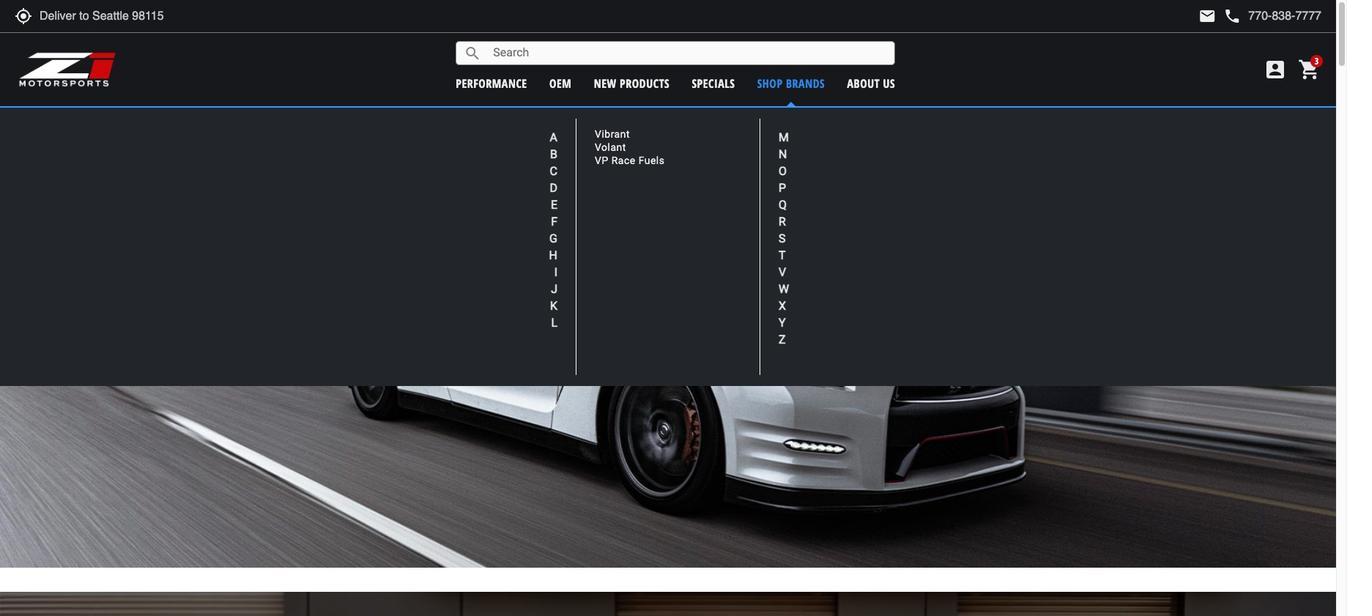 Task type: vqa. For each thing, say whether or not it's contained in the screenshot.
'$148.11'
no



Task type: describe. For each thing, give the bounding box(es) containing it.
d
[[550, 181, 558, 195]]

r
[[779, 215, 786, 229]]

about
[[848, 75, 880, 91]]

fuels
[[639, 155, 665, 167]]

shop brands link
[[758, 75, 825, 91]]

win this truck shop now to get automatically entered image
[[0, 592, 1337, 616]]

j
[[551, 282, 558, 296]]

z1 motorsports logo image
[[18, 51, 117, 88]]

shop brands
[[758, 75, 825, 91]]

vibrant link
[[595, 128, 630, 140]]

x
[[779, 299, 786, 313]]

new products
[[594, 75, 670, 91]]

volant
[[595, 142, 627, 153]]

mail
[[1199, 7, 1217, 25]]

about us
[[848, 75, 896, 91]]

r35 gtr mods take your r35 to the next level image
[[0, 136, 1337, 568]]

us
[[884, 75, 896, 91]]

account_box link
[[1260, 58, 1291, 81]]

oem
[[550, 75, 572, 91]]

shop
[[758, 75, 783, 91]]

f
[[551, 215, 558, 229]]

volant link
[[595, 142, 627, 153]]

o
[[779, 164, 787, 178]]

b
[[550, 147, 558, 161]]

performance
[[456, 75, 527, 91]]

y
[[779, 316, 786, 330]]

v
[[779, 265, 786, 279]]

oem link
[[550, 75, 572, 91]]

new products link
[[594, 75, 670, 91]]

a b c d e f g h i j k l
[[549, 130, 558, 330]]

(change
[[729, 114, 763, 128]]

shopping_cart link
[[1295, 58, 1322, 81]]

new
[[594, 75, 617, 91]]

specials link
[[692, 75, 735, 91]]

vibrant volant vp race fuels
[[595, 128, 665, 167]]

mail phone
[[1199, 7, 1242, 25]]



Task type: locate. For each thing, give the bounding box(es) containing it.
brands
[[786, 75, 825, 91]]

k
[[550, 299, 558, 313]]

(change model) link
[[729, 114, 795, 128]]

shopping:
[[644, 114, 699, 128]]

vp
[[595, 155, 609, 167]]

vp race fuels link
[[595, 155, 665, 167]]

vibrant
[[595, 128, 630, 140]]

q
[[779, 198, 787, 212]]

phone link
[[1224, 7, 1322, 25]]

products
[[620, 75, 670, 91]]

my_location
[[15, 7, 32, 25]]

m
[[779, 130, 789, 144]]

h
[[549, 248, 558, 262]]

z
[[779, 333, 786, 347]]

a
[[550, 130, 558, 144]]

model)
[[765, 114, 795, 128]]

shopping_cart
[[1299, 58, 1322, 81]]

w
[[779, 282, 789, 296]]

mail link
[[1199, 7, 1217, 25]]

about us link
[[848, 75, 896, 91]]

currently
[[592, 114, 641, 128]]

phone
[[1224, 7, 1242, 25]]

m n o p q r s t v w x y z
[[779, 130, 789, 347]]

race
[[612, 155, 636, 167]]

t
[[779, 248, 786, 262]]

specials
[[692, 75, 735, 91]]

Search search field
[[482, 42, 895, 64]]

i
[[555, 265, 558, 279]]

r35
[[702, 114, 724, 128]]

s
[[779, 232, 786, 246]]

l
[[551, 316, 558, 330]]

e
[[551, 198, 558, 212]]

currently shopping: r35 (change model)
[[592, 114, 795, 128]]

p
[[779, 181, 786, 195]]

g
[[550, 232, 558, 246]]

account_box
[[1264, 58, 1288, 81]]

search
[[464, 44, 482, 62]]

c
[[550, 164, 558, 178]]

performance link
[[456, 75, 527, 91]]

n
[[779, 147, 787, 161]]



